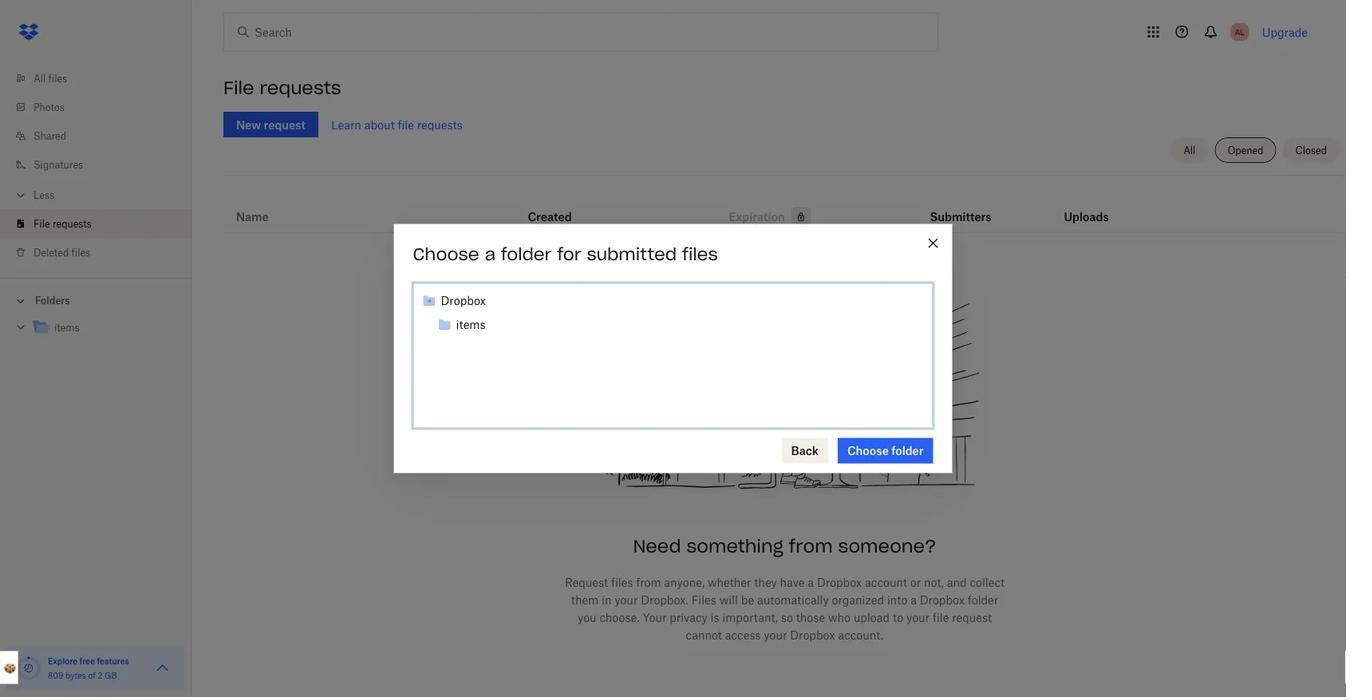 Task type: vqa. For each thing, say whether or not it's contained in the screenshot.
TB
no



Task type: describe. For each thing, give the bounding box(es) containing it.
collect
[[970, 575, 1005, 589]]

signatures
[[34, 158, 83, 170]]

folders
[[35, 295, 70, 307]]

less
[[34, 189, 54, 201]]

about
[[365, 118, 395, 131]]

learn about file requests
[[331, 118, 463, 131]]

access
[[726, 628, 761, 642]]

upload
[[854, 610, 890, 624]]

dropbox.
[[641, 593, 689, 606]]

submitted
[[587, 244, 677, 265]]

they
[[755, 575, 778, 589]]

files for request files from anyone, whether they have a dropbox account or not, and collect them in your dropbox. files will be automatically organized into a dropbox folder you choose. your privacy is important, so those who upload to your file request cannot access your dropbox account.
[[612, 575, 633, 589]]

1 horizontal spatial column header
[[1065, 188, 1128, 226]]

be
[[742, 593, 755, 606]]

need something from someone?
[[633, 535, 937, 557]]

items inside group
[[456, 318, 486, 331]]

those
[[797, 610, 826, 624]]

0 horizontal spatial folder
[[501, 244, 552, 265]]

account
[[865, 575, 908, 589]]

items link
[[32, 317, 179, 339]]

from for anyone,
[[637, 575, 662, 589]]

choose a folder for submitted files
[[413, 244, 718, 265]]

back
[[792, 444, 819, 457]]

2
[[98, 670, 103, 680]]

files for deleted files
[[72, 246, 90, 258]]

2 horizontal spatial column header
[[1293, 191, 1347, 223]]

photos link
[[13, 93, 192, 121]]

is
[[711, 610, 720, 624]]

row containing name
[[224, 181, 1347, 233]]

all button
[[1171, 137, 1209, 163]]

learn about file requests link
[[331, 118, 463, 131]]

signatures link
[[13, 150, 192, 179]]

of
[[88, 670, 96, 680]]

closed button
[[1284, 137, 1341, 163]]

or
[[911, 575, 922, 589]]

folder inside request files from anyone, whether they have a dropbox account or not, and collect them in your dropbox. files will be automatically organized into a dropbox folder you choose. your privacy is important, so those who upload to your file request cannot access your dropbox account.
[[968, 593, 999, 606]]

shared link
[[13, 121, 192, 150]]

privacy
[[670, 610, 708, 624]]

809
[[48, 670, 63, 680]]

organized
[[832, 593, 885, 606]]

all for all
[[1184, 144, 1196, 156]]

1 vertical spatial a
[[808, 575, 814, 589]]

from for someone?
[[790, 535, 833, 557]]

who
[[829, 610, 851, 624]]

choose for choose a folder for submitted files
[[413, 244, 480, 265]]

requests inside list item
[[53, 218, 92, 230]]

folder inside button
[[892, 444, 924, 457]]

file requests inside list item
[[34, 218, 92, 230]]

have
[[781, 575, 805, 589]]

closed
[[1296, 144, 1328, 156]]

all for all files
[[34, 72, 46, 84]]

a inside choose a folder for submitted files dialog
[[485, 244, 496, 265]]

photos
[[34, 101, 65, 113]]

cannot
[[686, 628, 723, 642]]

upgrade link
[[1263, 25, 1309, 39]]

anyone,
[[665, 575, 705, 589]]

1 horizontal spatial file requests
[[224, 77, 341, 99]]

choose for choose folder
[[848, 444, 889, 457]]

automatically
[[758, 593, 829, 606]]

created button
[[528, 207, 572, 226]]

list containing all files
[[0, 54, 192, 278]]

dropbox inside choose a folder for submitted files dialog
[[441, 294, 486, 307]]

folders button
[[0, 288, 192, 312]]

request files from anyone, whether they have a dropbox account or not, and collect them in your dropbox. files will be automatically organized into a dropbox folder you choose. your privacy is important, so those who upload to your file request cannot access your dropbox account.
[[565, 575, 1005, 642]]

into
[[888, 593, 908, 606]]



Task type: locate. For each thing, give the bounding box(es) containing it.
gb
[[105, 670, 117, 680]]

files right 'deleted'
[[72, 246, 90, 258]]

request
[[953, 610, 992, 624]]

file right about on the left
[[398, 118, 414, 131]]

from
[[790, 535, 833, 557], [637, 575, 662, 589]]

them
[[572, 593, 599, 606]]

2 horizontal spatial folder
[[968, 593, 999, 606]]

choose inside button
[[848, 444, 889, 457]]

group inside choose a folder for submitted files dialog
[[422, 289, 925, 337]]

a left for
[[485, 244, 496, 265]]

0 vertical spatial from
[[790, 535, 833, 557]]

all files
[[34, 72, 67, 84]]

row
[[224, 181, 1347, 233]]

choose folder button
[[838, 438, 934, 463]]

group
[[422, 289, 925, 337]]

from up have
[[790, 535, 833, 557]]

all inside 'list'
[[34, 72, 46, 84]]

2 vertical spatial folder
[[968, 593, 999, 606]]

1 vertical spatial file requests
[[34, 218, 92, 230]]

file requests up deleted files
[[34, 218, 92, 230]]

file inside list item
[[34, 218, 50, 230]]

2 horizontal spatial your
[[907, 610, 930, 624]]

free
[[80, 656, 95, 666]]

1 horizontal spatial your
[[764, 628, 788, 642]]

less image
[[13, 187, 29, 203]]

0 vertical spatial requests
[[260, 77, 341, 99]]

quota usage element
[[16, 656, 42, 681]]

created
[[528, 210, 572, 223]]

1 horizontal spatial requests
[[260, 77, 341, 99]]

0 horizontal spatial a
[[485, 244, 496, 265]]

your down so
[[764, 628, 788, 642]]

requests right about on the left
[[417, 118, 463, 131]]

0 vertical spatial a
[[485, 244, 496, 265]]

so
[[782, 610, 794, 624]]

2 horizontal spatial a
[[911, 593, 917, 606]]

file
[[224, 77, 254, 99], [34, 218, 50, 230]]

0 vertical spatial choose
[[413, 244, 480, 265]]

choose folder
[[848, 444, 924, 457]]

1 vertical spatial requests
[[417, 118, 463, 131]]

explore
[[48, 656, 78, 666]]

0 vertical spatial all
[[34, 72, 46, 84]]

in
[[602, 593, 612, 606]]

all up photos
[[34, 72, 46, 84]]

opened
[[1228, 144, 1264, 156]]

1 vertical spatial your
[[907, 610, 930, 624]]

1 horizontal spatial all
[[1184, 144, 1196, 156]]

column header
[[930, 188, 994, 226], [1065, 188, 1128, 226], [1293, 191, 1347, 223]]

1 horizontal spatial choose
[[848, 444, 889, 457]]

something
[[687, 535, 784, 557]]

shared
[[34, 130, 66, 142]]

opened button
[[1216, 137, 1277, 163]]

1 vertical spatial all
[[1184, 144, 1196, 156]]

files up "in" on the left bottom
[[612, 575, 633, 589]]

0 vertical spatial file requests
[[224, 77, 341, 99]]

1 vertical spatial folder
[[892, 444, 924, 457]]

request
[[565, 575, 608, 589]]

important,
[[723, 610, 779, 624]]

deleted files link
[[13, 238, 192, 267]]

file requests up learn
[[224, 77, 341, 99]]

1 horizontal spatial a
[[808, 575, 814, 589]]

someone?
[[839, 535, 937, 557]]

not,
[[925, 575, 945, 589]]

files inside dialog
[[683, 244, 718, 265]]

from up dropbox.
[[637, 575, 662, 589]]

files up photos
[[48, 72, 67, 84]]

name
[[236, 210, 269, 223]]

0 horizontal spatial items
[[54, 322, 80, 334]]

1 horizontal spatial from
[[790, 535, 833, 557]]

file
[[398, 118, 414, 131], [933, 610, 950, 624]]

1 horizontal spatial file
[[933, 610, 950, 624]]

your up choose.
[[615, 593, 638, 606]]

file inside request files from anyone, whether they have a dropbox account or not, and collect them in your dropbox. files will be automatically organized into a dropbox folder you choose. your privacy is important, so those who upload to your file request cannot access your dropbox account.
[[933, 610, 950, 624]]

file requests list item
[[0, 209, 192, 238]]

choose a folder for submitted files dialog
[[394, 224, 953, 473]]

upgrade
[[1263, 25, 1309, 39]]

1 vertical spatial file
[[34, 218, 50, 230]]

to
[[893, 610, 904, 624]]

all inside button
[[1184, 144, 1196, 156]]

0 vertical spatial your
[[615, 593, 638, 606]]

bytes
[[66, 670, 86, 680]]

0 horizontal spatial all
[[34, 72, 46, 84]]

requests
[[260, 77, 341, 99], [417, 118, 463, 131], [53, 218, 92, 230]]

0 horizontal spatial your
[[615, 593, 638, 606]]

files inside request files from anyone, whether they have a dropbox account or not, and collect them in your dropbox. files will be automatically organized into a dropbox folder you choose. your privacy is important, so those who upload to your file request cannot access your dropbox account.
[[612, 575, 633, 589]]

files right submitted
[[683, 244, 718, 265]]

a right have
[[808, 575, 814, 589]]

file requests link
[[13, 209, 192, 238]]

choose
[[413, 244, 480, 265], [848, 444, 889, 457]]

pro trial element
[[785, 207, 811, 226]]

all files link
[[13, 64, 192, 93]]

0 horizontal spatial requests
[[53, 218, 92, 230]]

1 horizontal spatial file
[[224, 77, 254, 99]]

choose.
[[600, 610, 640, 624]]

dropbox image
[[13, 16, 45, 48]]

0 horizontal spatial file
[[398, 118, 414, 131]]

dropbox
[[441, 294, 486, 307], [818, 575, 862, 589], [920, 593, 965, 606], [791, 628, 836, 642]]

files
[[692, 593, 717, 606]]

1 horizontal spatial items
[[456, 318, 486, 331]]

your
[[615, 593, 638, 606], [907, 610, 930, 624], [764, 628, 788, 642]]

you
[[578, 610, 597, 624]]

whether
[[708, 575, 752, 589]]

file left request
[[933, 610, 950, 624]]

2 vertical spatial requests
[[53, 218, 92, 230]]

deleted
[[34, 246, 69, 258]]

0 horizontal spatial file
[[34, 218, 50, 230]]

1 vertical spatial choose
[[848, 444, 889, 457]]

0 vertical spatial folder
[[501, 244, 552, 265]]

features
[[97, 656, 129, 666]]

a
[[485, 244, 496, 265], [808, 575, 814, 589], [911, 593, 917, 606]]

files for all files
[[48, 72, 67, 84]]

1 horizontal spatial folder
[[892, 444, 924, 457]]

0 horizontal spatial column header
[[930, 188, 994, 226]]

folder
[[501, 244, 552, 265], [892, 444, 924, 457], [968, 593, 999, 606]]

deleted files
[[34, 246, 90, 258]]

group containing dropbox
[[422, 289, 925, 337]]

list
[[0, 54, 192, 278]]

0 horizontal spatial file requests
[[34, 218, 92, 230]]

items
[[456, 318, 486, 331], [54, 322, 80, 334]]

2 horizontal spatial requests
[[417, 118, 463, 131]]

0 vertical spatial file
[[398, 118, 414, 131]]

2 vertical spatial a
[[911, 593, 917, 606]]

0 horizontal spatial choose
[[413, 244, 480, 265]]

back button
[[782, 438, 829, 463]]

1 vertical spatial from
[[637, 575, 662, 589]]

account.
[[839, 628, 884, 642]]

for
[[557, 244, 582, 265]]

0 vertical spatial file
[[224, 77, 254, 99]]

requests up deleted files
[[53, 218, 92, 230]]

0 horizontal spatial from
[[637, 575, 662, 589]]

file requests
[[224, 77, 341, 99], [34, 218, 92, 230]]

files
[[48, 72, 67, 84], [683, 244, 718, 265], [72, 246, 90, 258], [612, 575, 633, 589]]

need
[[633, 535, 681, 557]]

from inside request files from anyone, whether they have a dropbox account or not, and collect them in your dropbox. files will be automatically organized into a dropbox folder you choose. your privacy is important, so those who upload to your file request cannot access your dropbox account.
[[637, 575, 662, 589]]

will
[[720, 593, 739, 606]]

learn
[[331, 118, 362, 131]]

all
[[34, 72, 46, 84], [1184, 144, 1196, 156]]

your
[[643, 610, 667, 624]]

and
[[948, 575, 967, 589]]

1 vertical spatial file
[[933, 610, 950, 624]]

explore free features 809 bytes of 2 gb
[[48, 656, 129, 680]]

requests up learn
[[260, 77, 341, 99]]

your right to
[[907, 610, 930, 624]]

a right into
[[911, 593, 917, 606]]

2 vertical spatial your
[[764, 628, 788, 642]]

all left opened button
[[1184, 144, 1196, 156]]



